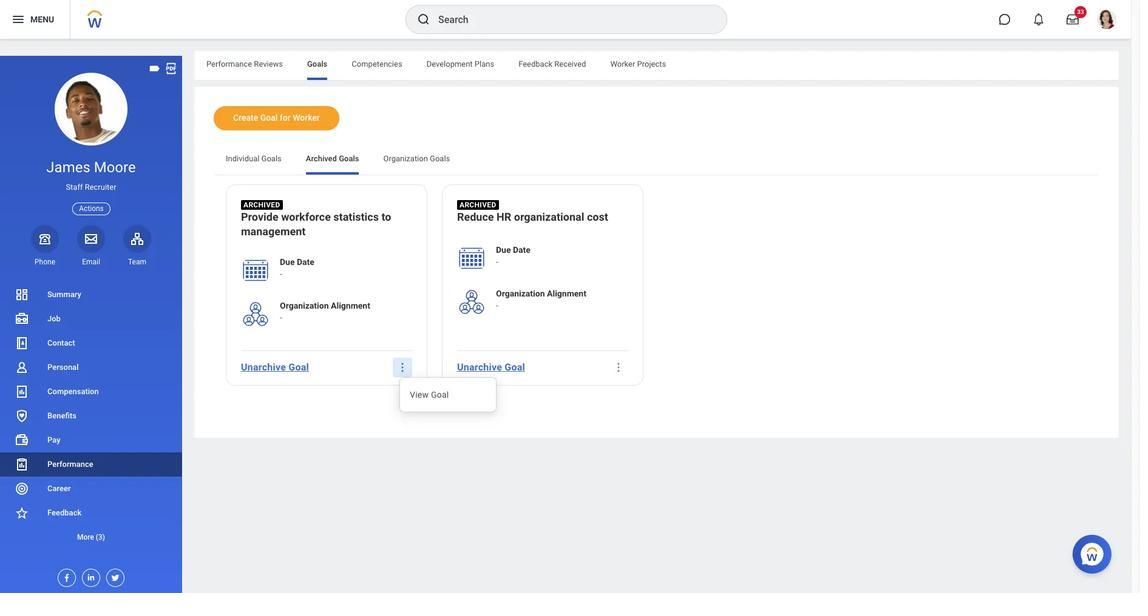 Task type: locate. For each thing, give the bounding box(es) containing it.
1 horizontal spatial organization alignment -
[[496, 289, 586, 311]]

1 horizontal spatial unarchive
[[457, 362, 502, 374]]

unarchive
[[241, 362, 286, 374], [457, 362, 502, 374]]

pay link
[[0, 429, 182, 453]]

hr
[[497, 211, 511, 223]]

notifications large image
[[1033, 13, 1045, 25]]

0 horizontal spatial unarchive
[[241, 362, 286, 374]]

1 horizontal spatial due date -
[[496, 245, 531, 267]]

plans
[[475, 59, 494, 69]]

1 vertical spatial worker
[[293, 113, 320, 123]]

personal
[[47, 363, 79, 372]]

2 unarchive goal button from the left
[[452, 356, 530, 380]]

unarchive goal button for reduce hr organizational cost
[[452, 356, 530, 380]]

provide
[[241, 211, 278, 223]]

1 horizontal spatial feedback
[[519, 59, 552, 69]]

personal image
[[15, 361, 29, 375]]

feedback inside 'feedback' link
[[47, 509, 81, 518]]

due date -
[[496, 245, 531, 267], [280, 257, 314, 279]]

goal inside button
[[260, 113, 278, 123]]

team link
[[123, 225, 151, 267]]

feedback received
[[519, 59, 586, 69]]

1 vertical spatial tab list
[[214, 146, 1099, 175]]

0 horizontal spatial performance
[[47, 460, 93, 469]]

summary link
[[0, 283, 182, 307]]

job
[[47, 314, 61, 324]]

0 horizontal spatial due
[[280, 257, 295, 267]]

0 horizontal spatial worker
[[293, 113, 320, 123]]

alignment
[[547, 289, 586, 299], [331, 301, 370, 311]]

2 horizontal spatial organization
[[496, 289, 545, 299]]

0 horizontal spatial date
[[297, 257, 314, 267]]

date down provide workforce statistics to management element
[[297, 257, 314, 267]]

Search Workday  search field
[[438, 6, 702, 33]]

goals
[[307, 59, 327, 69], [261, 154, 282, 163], [339, 154, 359, 163], [430, 154, 450, 163]]

tab list for reduce hr organizational cost
[[214, 146, 1099, 175]]

1 unarchive goal from the left
[[241, 362, 309, 374]]

1 horizontal spatial due
[[496, 245, 511, 255]]

0 vertical spatial feedback
[[519, 59, 552, 69]]

create goal for worker
[[233, 113, 320, 123]]

unarchive for reduce hr organizational cost
[[457, 362, 502, 374]]

actions button
[[72, 202, 110, 215]]

organization for provide workforce statistics to management
[[280, 301, 329, 311]]

feedback image
[[15, 506, 29, 521]]

2 unarchive from the left
[[457, 362, 502, 374]]

view team image
[[130, 232, 144, 246]]

create
[[233, 113, 258, 123]]

performance image
[[15, 458, 29, 472]]

archived for reduce
[[460, 201, 496, 209]]

cost
[[587, 211, 608, 223]]

compensation image
[[15, 385, 29, 399]]

0 horizontal spatial unarchive goal button
[[236, 356, 314, 380]]

-
[[496, 257, 498, 267], [280, 269, 282, 279], [496, 301, 498, 311], [280, 313, 282, 323]]

due date - down the "management"
[[280, 257, 314, 279]]

feedback link
[[0, 501, 182, 526]]

date
[[513, 245, 531, 255], [297, 257, 314, 267]]

performance
[[206, 59, 252, 69], [47, 460, 93, 469]]

1 horizontal spatial archived
[[306, 154, 337, 163]]

due down the "management"
[[280, 257, 295, 267]]

tab list containing performance reviews
[[194, 51, 1119, 80]]

0 horizontal spatial organization alignment -
[[280, 301, 370, 323]]

date down reduce hr organizational cost element
[[513, 245, 531, 255]]

1 vertical spatial performance
[[47, 460, 93, 469]]

worker
[[610, 59, 635, 69], [293, 113, 320, 123]]

career
[[47, 484, 71, 494]]

33 button
[[1059, 6, 1087, 33]]

related actions vertical image
[[396, 362, 409, 374]]

goals for archived goals
[[339, 154, 359, 163]]

facebook image
[[58, 570, 72, 583]]

0 vertical spatial organization
[[383, 154, 428, 163]]

due down hr at the left of page
[[496, 245, 511, 255]]

alignment for statistics
[[331, 301, 370, 311]]

performance link
[[0, 453, 182, 477]]

organization alignment -
[[496, 289, 586, 311], [280, 301, 370, 323]]

due
[[496, 245, 511, 255], [280, 257, 295, 267]]

goal for provide workforce statistics to management's unarchive goal button
[[289, 362, 309, 374]]

moore
[[94, 159, 136, 176]]

performance reviews
[[206, 59, 283, 69]]

1 horizontal spatial performance
[[206, 59, 252, 69]]

tab list
[[194, 51, 1119, 80], [214, 146, 1099, 175]]

projects
[[637, 59, 666, 69]]

personal link
[[0, 356, 182, 380]]

0 horizontal spatial archived
[[243, 201, 280, 209]]

list
[[0, 283, 182, 550]]

individual goals
[[226, 154, 282, 163]]

to
[[381, 211, 391, 223]]

benefits
[[47, 412, 76, 421]]

0 horizontal spatial unarchive goal
[[241, 362, 309, 374]]

1 horizontal spatial organization
[[383, 154, 428, 163]]

0 horizontal spatial feedback
[[47, 509, 81, 518]]

reduce
[[457, 211, 494, 223]]

1 vertical spatial organization
[[496, 289, 545, 299]]

2 horizontal spatial archived
[[460, 201, 496, 209]]

workday assistant region
[[1073, 531, 1116, 574]]

unarchive goal
[[241, 362, 309, 374], [457, 362, 525, 374]]

feedback for feedback received
[[519, 59, 552, 69]]

due date - down hr at the left of page
[[496, 245, 531, 267]]

tab list containing individual goals
[[214, 146, 1099, 175]]

view
[[410, 390, 429, 400]]

menu banner
[[0, 0, 1131, 39]]

archived up provide
[[243, 201, 280, 209]]

1 horizontal spatial unarchive goal button
[[452, 356, 530, 380]]

more
[[77, 534, 94, 542]]

1 unarchive from the left
[[241, 362, 286, 374]]

organization
[[383, 154, 428, 163], [496, 289, 545, 299], [280, 301, 329, 311]]

archived goals
[[306, 154, 359, 163]]

1 unarchive goal button from the left
[[236, 356, 314, 380]]

career link
[[0, 477, 182, 501]]

due date - for hr
[[496, 245, 531, 267]]

performance up "career"
[[47, 460, 93, 469]]

james moore
[[46, 159, 136, 176]]

1 horizontal spatial date
[[513, 245, 531, 255]]

twitter image
[[107, 570, 120, 583]]

unarchive for provide workforce statistics to management
[[241, 362, 286, 374]]

0 vertical spatial performance
[[206, 59, 252, 69]]

archived up reduce
[[460, 201, 496, 209]]

due date - for workforce
[[280, 257, 314, 279]]

archived up workforce
[[306, 154, 337, 163]]

inbox large image
[[1067, 13, 1079, 25]]

0 horizontal spatial due date -
[[280, 257, 314, 279]]

0 horizontal spatial organization
[[280, 301, 329, 311]]

staff recruiter
[[66, 183, 116, 192]]

performance inside list
[[47, 460, 93, 469]]

0 horizontal spatial alignment
[[331, 301, 370, 311]]

james
[[46, 159, 90, 176]]

received
[[554, 59, 586, 69]]

reviews
[[254, 59, 283, 69]]

1 vertical spatial alignment
[[331, 301, 370, 311]]

1 horizontal spatial unarchive goal
[[457, 362, 525, 374]]

performance for performance
[[47, 460, 93, 469]]

worker projects
[[610, 59, 666, 69]]

archived inside tab list
[[306, 154, 337, 163]]

1 horizontal spatial worker
[[610, 59, 635, 69]]

tab list for archived goals
[[194, 51, 1119, 80]]

1 vertical spatial feedback
[[47, 509, 81, 518]]

recruiter
[[85, 183, 116, 192]]

organization alignment - for organizational
[[496, 289, 586, 311]]

individual
[[226, 154, 259, 163]]

phone button
[[31, 225, 59, 267]]

unarchive goal button
[[236, 356, 314, 380], [452, 356, 530, 380]]

0 vertical spatial date
[[513, 245, 531, 255]]

reduce hr organizational cost element
[[457, 210, 608, 227]]

worker right for
[[293, 113, 320, 123]]

archived
[[306, 154, 337, 163], [243, 201, 280, 209], [460, 201, 496, 209]]

1 vertical spatial date
[[297, 257, 314, 267]]

compensation
[[47, 387, 99, 396]]

1 vertical spatial due
[[280, 257, 295, 267]]

2 vertical spatial organization
[[280, 301, 329, 311]]

feedback down "career"
[[47, 509, 81, 518]]

contact image
[[15, 336, 29, 351]]

worker left "projects"
[[610, 59, 635, 69]]

provide workforce statistics to management element
[[241, 210, 412, 242]]

0 vertical spatial due
[[496, 245, 511, 255]]

linkedin image
[[83, 570, 96, 583]]

goals for organization goals
[[430, 154, 450, 163]]

feedback left the received
[[519, 59, 552, 69]]

0 vertical spatial tab list
[[194, 51, 1119, 80]]

1 horizontal spatial alignment
[[547, 289, 586, 299]]

0 vertical spatial worker
[[610, 59, 635, 69]]

contact
[[47, 339, 75, 348]]

archived inside archived provide workforce statistics to management
[[243, 201, 280, 209]]

performance left reviews
[[206, 59, 252, 69]]

performance inside tab list
[[206, 59, 252, 69]]

2 unarchive goal from the left
[[457, 362, 525, 374]]

0 vertical spatial alignment
[[547, 289, 586, 299]]

goals for individual goals
[[261, 154, 282, 163]]

feedback
[[519, 59, 552, 69], [47, 509, 81, 518]]

goal
[[260, 113, 278, 123], [289, 362, 309, 374], [505, 362, 525, 374], [431, 390, 449, 400]]

archived inside archived reduce hr organizational cost
[[460, 201, 496, 209]]



Task type: vqa. For each thing, say whether or not it's contained in the screenshot.
menu dropdown button
yes



Task type: describe. For each thing, give the bounding box(es) containing it.
pay
[[47, 436, 60, 445]]

statistics
[[333, 211, 379, 223]]

organization alignment - for statistics
[[280, 301, 370, 323]]

email button
[[77, 225, 105, 267]]

email james moore element
[[77, 257, 105, 267]]

phone james moore element
[[31, 257, 59, 267]]

contact link
[[0, 331, 182, 356]]

phone
[[35, 258, 55, 266]]

summary
[[47, 290, 81, 299]]

organization goals
[[383, 154, 450, 163]]

benefits image
[[15, 409, 29, 424]]

due for workforce
[[280, 257, 295, 267]]

team
[[128, 258, 146, 266]]

archived for goals
[[306, 154, 337, 163]]

archived provide workforce statistics to management
[[241, 201, 391, 238]]

summary image
[[15, 288, 29, 302]]

archived reduce hr organizational cost
[[457, 201, 608, 223]]

competencies
[[352, 59, 402, 69]]

alignment for organizational
[[547, 289, 586, 299]]

job image
[[15, 312, 29, 327]]

organizational
[[514, 211, 584, 223]]

related actions vertical image
[[613, 362, 625, 374]]

unarchive goal button for provide workforce statistics to management
[[236, 356, 314, 380]]

career image
[[15, 482, 29, 497]]

date for workforce
[[297, 257, 314, 267]]

unarchive goal for provide workforce statistics to management
[[241, 362, 309, 374]]

33
[[1077, 8, 1084, 15]]

development plans
[[427, 59, 494, 69]]

list containing summary
[[0, 283, 182, 550]]

menu
[[30, 14, 54, 24]]

workforce
[[281, 211, 331, 223]]

goal for unarchive goal button associated with reduce hr organizational cost
[[505, 362, 525, 374]]

compensation link
[[0, 380, 182, 404]]

tag image
[[148, 62, 161, 75]]

goal for create goal for worker button
[[260, 113, 278, 123]]

more (3) button
[[0, 526, 182, 550]]

view goal
[[410, 390, 449, 400]]

team james moore element
[[123, 257, 151, 267]]

navigation pane region
[[0, 56, 182, 594]]

organization inside tab list
[[383, 154, 428, 163]]

actions
[[79, 204, 104, 213]]

search image
[[416, 12, 431, 27]]

organization for reduce hr organizational cost
[[496, 289, 545, 299]]

more (3)
[[77, 534, 105, 542]]

menu button
[[0, 0, 70, 39]]

management
[[241, 225, 306, 238]]

unarchive goal for reduce hr organizational cost
[[457, 362, 525, 374]]

for
[[280, 113, 291, 123]]

justify image
[[11, 12, 25, 27]]

worker inside create goal for worker button
[[293, 113, 320, 123]]

job link
[[0, 307, 182, 331]]

create goal for worker button
[[214, 106, 339, 131]]

more (3) button
[[0, 531, 182, 545]]

staff
[[66, 183, 83, 192]]

pay image
[[15, 433, 29, 448]]

benefits link
[[0, 404, 182, 429]]

email
[[82, 258, 100, 266]]

feedback for feedback
[[47, 509, 81, 518]]

phone image
[[36, 232, 53, 246]]

date for hr
[[513, 245, 531, 255]]

(3)
[[96, 534, 105, 542]]

performance for performance reviews
[[206, 59, 252, 69]]

mail image
[[84, 232, 98, 246]]

profile logan mcneil image
[[1097, 10, 1116, 32]]

development
[[427, 59, 473, 69]]

due for hr
[[496, 245, 511, 255]]

archived for provide
[[243, 201, 280, 209]]

view printable version (pdf) image
[[165, 62, 178, 75]]



